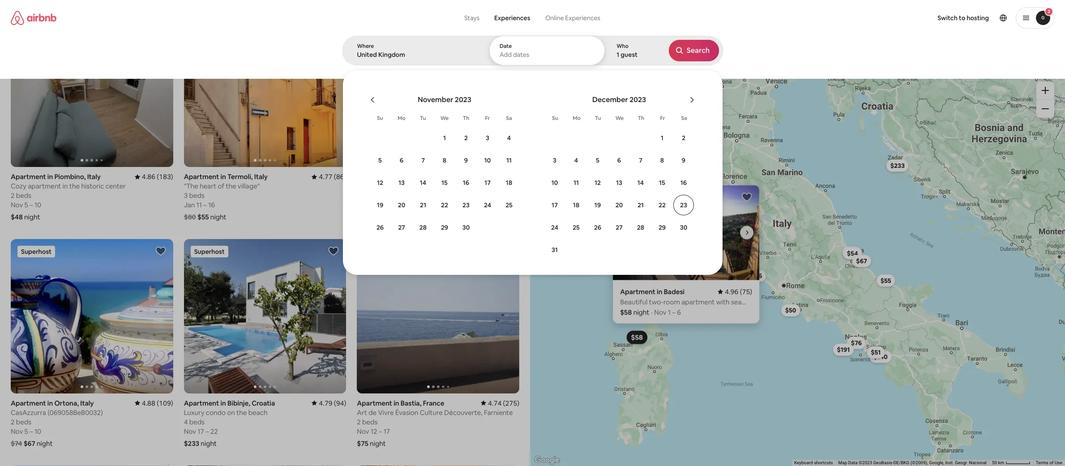 Task type: describe. For each thing, give the bounding box(es) containing it.
casazzurra
[[11, 408, 46, 417]]

0 horizontal spatial 18 button
[[498, 172, 520, 193]]

2 21 from the left
[[638, 201, 644, 209]]

4 for 4 button to the right
[[574, 156, 578, 164]]

$76
[[851, 339, 862, 347]]

google map
showing 28 stays. region
[[530, 71, 1065, 466]]

apartment in civitavecchia, italy "mowita" a seaside flat with stunning sea view
[[357, 172, 497, 190]]

group for apartment in termoli, italy
[[184, 13, 346, 167]]

2 9 button from the left
[[673, 150, 695, 171]]

2 5 button from the left
[[587, 150, 609, 171]]

0 vertical spatial 10 button
[[477, 150, 498, 171]]

1 5 button from the left
[[369, 150, 391, 171]]

in for (069058beb0032)
[[47, 399, 53, 407]]

10 right (155) at the left of the page
[[552, 179, 558, 187]]

experiences inside button
[[494, 14, 530, 22]]

2 fr from the left
[[660, 115, 665, 122]]

homes
[[636, 57, 653, 64]]

1 vertical spatial 24 button
[[544, 217, 566, 238]]

10 up 4.98 at the top of the page
[[484, 156, 491, 164]]

(109)
[[157, 399, 173, 407]]

keyboard
[[794, 460, 813, 465]]

10 inside apartment in ortona, italy casazzurra (069058beb0032) 2 beds nov 5 – 10 $74 $67 night
[[34, 427, 41, 436]]

30 for second 30 button from right
[[462, 223, 470, 232]]

1 horizontal spatial 3 button
[[544, 150, 566, 171]]

to
[[959, 14, 966, 22]]

14 for 2nd the 14 button from left
[[638, 179, 644, 187]]

$74
[[11, 439, 22, 448]]

night inside apartment in termoli, italy "the heart of the village" 3 beds jan 11 – 16 $80 $55 night
[[210, 213, 226, 221]]

1 horizontal spatial 25 button
[[566, 217, 587, 238]]

a
[[386, 182, 390, 190]]

16 inside apartment in termoli, italy "the heart of the village" 3 beds jan 11 – 16 $80 $55 night
[[208, 201, 215, 209]]

4.86
[[142, 172, 155, 181]]

– inside apartment in ortona, italy casazzurra (069058beb0032) 2 beds nov 5 – 10 $74 $67 night
[[30, 427, 33, 436]]

8 for first 8 button from left
[[443, 156, 446, 164]]

zoom in image
[[1042, 87, 1049, 94]]

4.96 out of 5 average rating,  75 reviews image
[[718, 287, 752, 296]]

date
[[500, 43, 512, 50]]

"mowita"
[[357, 182, 385, 190]]

– inside google map
showing 28 stays. region
[[672, 308, 675, 316]]

1 vertical spatial of
[[1050, 460, 1054, 465]]

apartment in bibinje, croatia luxury condo on the beach 4 beds nov 17 – 22 $233 night
[[184, 399, 275, 448]]

night inside google map
showing 28 stays. region
[[633, 308, 649, 316]]

22 for first 22 button from right
[[659, 201, 666, 209]]

$67 button
[[852, 255, 871, 267]]

$58 for $58
[[631, 333, 643, 342]]

night inside apartment in bibinje, croatia luxury condo on the beach 4 beds nov 17 – 22 $233 night
[[201, 439, 217, 448]]

add to wishlist: apartment in ortona, italy image
[[155, 246, 166, 257]]

bed & breakfasts
[[514, 57, 557, 64]]

13 for 2nd 13 button from the right
[[399, 179, 405, 187]]

3 for 3 button to the left
[[486, 134, 489, 142]]

lake
[[578, 57, 590, 64]]

19 for 1st 19 button from left
[[377, 201, 383, 209]]

7 for 1st 7 button
[[421, 156, 425, 164]]

4.98 (155)
[[488, 172, 519, 181]]

nov inside apartment in bastia, france art de vivre évasion culture découverte, farniente 2 beds nov 12 – 17 $75 night
[[357, 427, 369, 436]]

4.88
[[142, 399, 155, 407]]

countryside
[[347, 57, 378, 64]]

italy for termoli,
[[254, 172, 268, 181]]

vivre
[[378, 408, 394, 417]]

of inside apartment in termoli, italy "the heart of the village" 3 beds jan 11 – 16 $80 $55 night
[[218, 182, 224, 190]]

0 vertical spatial 24 button
[[477, 194, 498, 216]]

culture
[[420, 408, 443, 417]]

4.88 out of 5 average rating,  109 reviews image
[[135, 399, 173, 407]]

historic
[[81, 182, 104, 190]]

2 16 button from the left
[[673, 172, 695, 193]]

apartment in piombino, italy cozy apartment in the historic center 2 beds nov 5 – 10 $48 night
[[11, 172, 126, 221]]

bibinje,
[[228, 399, 250, 407]]

2 inside apartment in bastia, france art de vivre évasion culture découverte, farniente 2 beds nov 12 – 17 $75 night
[[357, 418, 361, 426]]

3 inside apartment in termoli, italy "the heart of the village" 3 beds jan 11 – 16 $80 $55 night
[[184, 191, 188, 200]]

who
[[617, 43, 629, 50]]

14 for 1st the 14 button from left
[[420, 179, 426, 187]]

1 19 button from the left
[[369, 194, 391, 216]]

condo
[[206, 408, 226, 417]]

who 1 guest
[[617, 43, 638, 59]]

online experiences link
[[538, 9, 608, 27]]

in down piombino, on the left of page
[[63, 182, 68, 190]]

where
[[357, 43, 374, 50]]

sea
[[471, 182, 481, 190]]

jan
[[184, 201, 195, 209]]

beds inside apartment in ortona, italy casazzurra (069058beb0032) 2 beds nov 5 – 10 $74 $67 night
[[16, 418, 31, 426]]

1 7 button from the left
[[412, 150, 434, 171]]

23 for 2nd 23 button from the right
[[463, 201, 470, 209]]

0 horizontal spatial 3 button
[[477, 127, 498, 149]]

– inside apartment in termoli, italy "the heart of the village" 3 beds jan 11 – 16 $80 $55 night
[[203, 201, 207, 209]]

apartment for apartment in badesi
[[620, 287, 655, 296]]

group for apartment in bastia, france
[[357, 239, 519, 393]]

1 button for november 2023
[[434, 127, 455, 149]]

stays button
[[457, 9, 487, 27]]

4.77 (86)
[[319, 172, 346, 181]]

de
[[369, 408, 377, 417]]

13 for second 13 button from the left
[[616, 179, 622, 187]]

termoli,
[[228, 172, 253, 181]]

$76 button
[[847, 337, 866, 349]]

switch to hosting
[[938, 14, 989, 22]]

2 26 from the left
[[594, 223, 601, 232]]

2 14 button from the left
[[630, 172, 652, 193]]

village"
[[238, 182, 260, 190]]

nov inside apartment in piombino, italy cozy apartment in the historic center 2 beds nov 5 – 10 $48 night
[[11, 201, 23, 209]]

zoom out image
[[1042, 105, 1049, 112]]

$51 button
[[867, 346, 885, 359]]

beds inside apartment in piombino, italy cozy apartment in the historic center 2 beds nov 5 – 10 $48 night
[[16, 191, 31, 200]]

2 28 button from the left
[[630, 217, 652, 238]]

2 15 from the left
[[659, 179, 665, 187]]

online experiences
[[545, 14, 600, 22]]

google,
[[929, 460, 944, 465]]

1 28 from the left
[[420, 223, 427, 232]]

nov 12 – 17
[[357, 201, 390, 209]]

0 vertical spatial 11 button
[[498, 150, 520, 171]]

badesi
[[664, 287, 685, 296]]

1 8 button from the left
[[434, 150, 455, 171]]

20 for 2nd 20 button from right
[[398, 201, 405, 209]]

switch
[[938, 14, 958, 22]]

(155)
[[503, 172, 519, 181]]

2 8 button from the left
[[652, 150, 673, 171]]

beachfront
[[432, 57, 460, 64]]

$51
[[871, 348, 881, 356]]

in for condo
[[221, 399, 226, 407]]

dates
[[513, 51, 529, 59]]

apartment for apartment in civitavecchia, italy "mowita" a seaside flat with stunning sea view
[[357, 172, 392, 181]]

$233 inside apartment in bibinje, croatia luxury condo on the beach 4 beds nov 17 – 22 $233 night
[[184, 439, 199, 448]]

apartment in ortona, italy casazzurra (069058beb0032) 2 beds nov 5 – 10 $74 $67 night
[[11, 399, 103, 448]]

$233 button
[[886, 159, 909, 172]]

17 inside apartment in bastia, france art de vivre évasion culture découverte, farniente 2 beds nov 12 – 17 $75 night
[[384, 427, 390, 436]]

apartment for apartment in bastia, france art de vivre évasion culture découverte, farniente 2 beds nov 12 – 17 $75 night
[[357, 399, 392, 407]]

1 su from the left
[[377, 115, 383, 122]]

2 29 from the left
[[659, 223, 666, 232]]

nov inside google map
showing 28 stays. region
[[654, 308, 666, 316]]

6 inside google map
showing 28 stays. region
[[677, 308, 681, 316]]

beds inside apartment in bibinje, croatia luxury condo on the beach 4 beds nov 17 – 22 $233 night
[[189, 418, 205, 426]]

in inside region
[[657, 287, 662, 296]]

on
[[227, 408, 235, 417]]

1 15 from the left
[[442, 179, 448, 187]]

luxury
[[184, 408, 204, 417]]

1 inside who 1 guest
[[617, 51, 619, 59]]

farms
[[397, 57, 413, 64]]

2023 for december 2023
[[630, 95, 646, 104]]

2 23 button from the left
[[673, 194, 695, 216]]

add to wishlist: apartment in civitavecchia, italy image
[[502, 19, 512, 30]]

$55 inside button
[[880, 276, 891, 284]]

$105 button
[[661, 157, 682, 170]]

1 14 button from the left
[[412, 172, 434, 193]]

lakefront
[[667, 57, 692, 64]]

apartment for apartment in termoli, italy "the heart of the village" 3 beds jan 11 – 16 $80 $55 night
[[184, 172, 219, 181]]

nov inside apartment in bibinje, croatia luxury condo on the beach 4 beds nov 17 – 22 $233 night
[[184, 427, 196, 436]]

data
[[848, 460, 858, 465]]

the for in
[[69, 182, 80, 190]]

2 inside apartment in ortona, italy casazzurra (069058beb0032) 2 beds nov 5 – 10 $74 $67 night
[[11, 418, 15, 426]]

"the
[[184, 182, 198, 190]]

in for a
[[394, 172, 399, 181]]

©2023
[[859, 460, 872, 465]]

2 27 from the left
[[616, 223, 623, 232]]

2 15 button from the left
[[652, 172, 673, 193]]

– down "mowita"
[[379, 201, 382, 209]]

4.98 out of 5 average rating,  155 reviews image
[[481, 172, 519, 181]]

– inside apartment in bibinje, croatia luxury condo on the beach 4 beds nov 17 – 22 $233 night
[[205, 427, 209, 436]]

10 inside apartment in piombino, italy cozy apartment in the historic center 2 beds nov 5 – 10 $48 night
[[34, 201, 41, 209]]

$58 night · nov 1 – 6
[[620, 308, 681, 316]]

$140
[[874, 353, 888, 361]]

0 vertical spatial 18
[[506, 179, 512, 187]]

view
[[483, 182, 497, 190]]

apartment in termoli, italy "the heart of the village" 3 beds jan 11 – 16 $80 $55 night
[[184, 172, 268, 221]]

1 button for december 2023
[[652, 127, 673, 149]]

1 horizontal spatial $191 button
[[833, 343, 854, 356]]

experiences tab panel
[[342, 36, 1058, 275]]

2 12 button from the left
[[587, 172, 609, 193]]

$58 button
[[627, 330, 647, 344]]

shortcuts
[[814, 460, 833, 465]]

$53
[[846, 248, 857, 256]]

$50
[[785, 306, 796, 314]]

&
[[525, 57, 529, 64]]

2 experiences from the left
[[565, 14, 600, 22]]

0 horizontal spatial 4 button
[[498, 127, 520, 149]]

4.74 out of 5 average rating,  275 reviews image
[[481, 399, 519, 407]]

6 for 1st 6 button from the right
[[617, 156, 621, 164]]

$55 inside apartment in termoli, italy "the heart of the village" 3 beds jan 11 – 16 $80 $55 night
[[197, 213, 209, 221]]

1 down november 2023
[[443, 134, 446, 142]]

$67 inside button
[[856, 257, 867, 265]]

bastia,
[[401, 399, 422, 407]]

25 for leftmost 25 button
[[506, 201, 513, 209]]

4.79 out of 5 average rating,  94 reviews image
[[312, 399, 346, 407]]

civitavecchia,
[[401, 172, 445, 181]]

november
[[418, 95, 453, 104]]

2 inside dropdown button
[[1048, 9, 1050, 14]]

(94)
[[334, 399, 346, 407]]

in for de
[[394, 399, 399, 407]]

use
[[1055, 460, 1063, 465]]

$53 button
[[842, 246, 861, 259]]

flat
[[416, 182, 426, 190]]

1 vertical spatial 17 button
[[544, 194, 566, 216]]

$191 for right $191 button
[[837, 345, 850, 354]]

nov inside apartment in ortona, italy casazzurra (069058beb0032) 2 beds nov 5 – 10 $74 $67 night
[[11, 427, 23, 436]]

$116
[[749, 272, 762, 280]]

november 2023
[[418, 95, 471, 104]]

1 20 button from the left
[[391, 194, 412, 216]]

2 20 button from the left
[[609, 194, 630, 216]]

(069058beb0032)
[[48, 408, 103, 417]]

1 vertical spatial 11 button
[[566, 172, 587, 193]]

piombino,
[[54, 172, 86, 181]]



Task type: locate. For each thing, give the bounding box(es) containing it.
beds inside apartment in bastia, france art de vivre évasion culture découverte, farniente 2 beds nov 12 – 17 $75 night
[[362, 418, 378, 426]]

7 for second 7 button from left
[[639, 156, 643, 164]]

20 button
[[391, 194, 412, 216], [609, 194, 630, 216]]

25 for 25 button to the right
[[573, 223, 580, 232]]

22 inside apartment in bibinje, croatia luxury condo on the beach 4 beds nov 17 – 22 $233 night
[[210, 427, 218, 436]]

group for apartment in ortona, italy
[[11, 239, 173, 393]]

1 27 from the left
[[398, 223, 405, 232]]

31 button
[[544, 239, 566, 261]]

in inside apartment in civitavecchia, italy "mowita" a seaside flat with stunning sea view
[[394, 172, 399, 181]]

1 21 from the left
[[420, 201, 426, 209]]

apartment inside apartment in ortona, italy casazzurra (069058beb0032) 2 beds nov 5 – 10 $74 $67 night
[[11, 399, 46, 407]]

tu down december
[[595, 115, 601, 122]]

22 down $105 "button"
[[659, 201, 666, 209]]

apartment up cozy
[[11, 172, 46, 181]]

apartment in bastia, france art de vivre évasion culture découverte, farniente 2 beds nov 12 – 17 $75 night
[[357, 399, 513, 448]]

1 horizontal spatial $67
[[856, 257, 867, 265]]

$58 down $58 night · nov 1 – 6
[[631, 333, 643, 342]]

2 button
[[455, 127, 477, 149], [673, 127, 695, 149]]

apartment inside apartment in piombino, italy cozy apartment in the historic center 2 beds nov 5 – 10 $48 night
[[11, 172, 46, 181]]

1 vertical spatial $233
[[184, 439, 199, 448]]

22 button down $105 "button"
[[652, 194, 673, 216]]

december
[[592, 95, 628, 104]]

16 button left view
[[455, 172, 477, 193]]

2 2 button from the left
[[673, 127, 695, 149]]

the inside apartment in bibinje, croatia luxury condo on the beach 4 beds nov 17 – 22 $233 night
[[236, 408, 247, 417]]

1 horizontal spatial 29 button
[[652, 217, 673, 238]]

$80
[[184, 213, 196, 221]]

we down december 2023
[[616, 115, 624, 122]]

1 26 button from the left
[[369, 217, 391, 238]]

11 inside apartment in termoli, italy "the heart of the village" 3 beds jan 11 – 16 $80 $55 night
[[196, 201, 202, 209]]

group containing historical homes
[[0, 36, 900, 71]]

4 for the left 4 button
[[507, 134, 511, 142]]

nov up $48
[[11, 201, 23, 209]]

2 20 from the left
[[616, 201, 623, 209]]

in for apartment
[[47, 172, 53, 181]]

2 19 from the left
[[595, 201, 601, 209]]

0 horizontal spatial 8
[[443, 156, 446, 164]]

1 horizontal spatial 21
[[638, 201, 644, 209]]

1 horizontal spatial 10 button
[[544, 172, 566, 193]]

27 button
[[391, 217, 412, 238], [609, 217, 630, 238]]

1 horizontal spatial su
[[552, 115, 558, 122]]

1 13 from the left
[[399, 179, 405, 187]]

évasion
[[395, 408, 418, 417]]

in up condo at bottom left
[[221, 399, 226, 407]]

$58 inside button
[[631, 333, 643, 342]]

1 horizontal spatial 18 button
[[566, 194, 587, 216]]

22 for first 22 button
[[441, 201, 448, 209]]

2 mo from the left
[[573, 115, 581, 122]]

– inside apartment in bastia, france art de vivre évasion culture découverte, farniente 2 beds nov 12 – 17 $75 night
[[379, 427, 382, 436]]

22 down condo at bottom left
[[210, 427, 218, 436]]

0 horizontal spatial 6
[[400, 156, 404, 164]]

night inside apartment in piombino, italy cozy apartment in the historic center 2 beds nov 5 – 10 $48 night
[[24, 213, 40, 221]]

group for apartment in bibinje, croatia
[[184, 239, 346, 393]]

1 we from the left
[[440, 115, 449, 122]]

7
[[421, 156, 425, 164], [639, 156, 643, 164]]

0 horizontal spatial 15
[[442, 179, 448, 187]]

cozy
[[11, 182, 26, 190]]

23 for second 23 button from the left
[[680, 201, 687, 209]]

experiences right the online
[[565, 14, 600, 22]]

1 vertical spatial 18 button
[[566, 194, 587, 216]]

– down the apartment at the left top
[[30, 201, 33, 209]]

10 button up 4.98 at the top of the page
[[477, 150, 498, 171]]

cabins
[[710, 57, 728, 64]]

1 th from the left
[[463, 115, 469, 122]]

10 button right (155) at the left of the page
[[544, 172, 566, 193]]

0 horizontal spatial $191 button
[[661, 157, 682, 169]]

0 vertical spatial $55
[[197, 213, 209, 221]]

1 horizontal spatial 27 button
[[609, 217, 630, 238]]

beds inside apartment in termoli, italy "the heart of the village" 3 beds jan 11 – 16 $80 $55 night
[[189, 191, 205, 200]]

2 we from the left
[[616, 115, 624, 122]]

2 inside apartment in piombino, italy cozy apartment in the historic center 2 beds nov 5 – 10 $48 night
[[11, 191, 15, 200]]

1 13 button from the left
[[391, 172, 412, 193]]

2023 right the november
[[455, 95, 471, 104]]

12 inside apartment in bastia, france art de vivre évasion culture découverte, farniente 2 beds nov 12 – 17 $75 night
[[371, 427, 377, 436]]

1 button down november 2023
[[434, 127, 455, 149]]

italy for ortona,
[[80, 399, 94, 407]]

10 down the apartment at the left top
[[34, 201, 41, 209]]

$58
[[620, 308, 632, 316], [631, 333, 643, 342]]

25 button down (155) at the left of the page
[[498, 194, 520, 216]]

1 vertical spatial 3
[[553, 156, 557, 164]]

2 7 button from the left
[[630, 150, 652, 171]]

keyboard shortcuts button
[[794, 460, 833, 466]]

17 button
[[477, 172, 498, 193], [544, 194, 566, 216]]

apartment inside apartment in termoli, italy "the heart of the village" 3 beds jan 11 – 16 $80 $55 night
[[184, 172, 219, 181]]

0 horizontal spatial 28 button
[[412, 217, 434, 238]]

$67 inside apartment in ortona, italy casazzurra (069058beb0032) 2 beds nov 5 – 10 $74 $67 night
[[24, 439, 35, 448]]

$55
[[197, 213, 209, 221], [880, 276, 891, 284]]

1 23 from the left
[[463, 201, 470, 209]]

$58 left ·
[[620, 308, 632, 316]]

4.77 out of 5 average rating,  86 reviews image
[[312, 172, 346, 181]]

– inside apartment in piombino, italy cozy apartment in the historic center 2 beds nov 5 – 10 $48 night
[[30, 201, 33, 209]]

23 down $105 "button"
[[680, 201, 687, 209]]

italy for piombino,
[[87, 172, 101, 181]]

the down termoli,
[[226, 182, 236, 190]]

1 horizontal spatial 13 button
[[609, 172, 630, 193]]

1 horizontal spatial 14 button
[[630, 172, 652, 193]]

2 th from the left
[[638, 115, 644, 122]]

9 for 2nd 9 button from the left
[[682, 156, 686, 164]]

the for on
[[236, 408, 247, 417]]

0 horizontal spatial 16 button
[[455, 172, 477, 193]]

24 for the topmost 24 button
[[484, 201, 491, 209]]

2 14 from the left
[[638, 179, 644, 187]]

1 12 button from the left
[[369, 172, 391, 193]]

1 vertical spatial 25
[[573, 223, 580, 232]]

in inside apartment in termoli, italy "the heart of the village" 3 beds jan 11 – 16 $80 $55 night
[[221, 172, 226, 181]]

1 horizontal spatial th
[[638, 115, 644, 122]]

italy for civitavecchia,
[[446, 172, 460, 181]]

7 button up civitavecchia,
[[412, 150, 434, 171]]

2 vertical spatial 4
[[184, 418, 188, 426]]

2 30 button from the left
[[673, 217, 695, 238]]

25
[[506, 201, 513, 209], [573, 223, 580, 232]]

0 horizontal spatial 2023
[[455, 95, 471, 104]]

16 for 1st 16 button
[[463, 179, 469, 187]]

1 tu from the left
[[420, 115, 426, 122]]

1 30 from the left
[[462, 223, 470, 232]]

$116 button
[[745, 270, 766, 282]]

apartment inside apartment in bibinje, croatia luxury condo on the beach 4 beds nov 17 – 22 $233 night
[[184, 399, 219, 407]]

5 inside apartment in ortona, italy casazzurra (069058beb0032) 2 beds nov 5 – 10 $74 $67 night
[[24, 427, 28, 436]]

$191 for the left $191 button
[[665, 159, 678, 167]]

apartment inside apartment in civitavecchia, italy "mowita" a seaside flat with stunning sea view
[[357, 172, 392, 181]]

20
[[398, 201, 405, 209], [616, 201, 623, 209]]

8 up civitavecchia,
[[443, 156, 446, 164]]

nov up $74
[[11, 427, 23, 436]]

online
[[545, 14, 564, 22]]

apartment up "mowita"
[[357, 172, 392, 181]]

terms of use
[[1036, 460, 1063, 465]]

1 horizontal spatial 26
[[594, 223, 601, 232]]

1 9 from the left
[[464, 156, 468, 164]]

in for heart
[[221, 172, 226, 181]]

16 for first 16 button from right
[[681, 179, 687, 187]]

1 horizontal spatial mo
[[573, 115, 581, 122]]

0 horizontal spatial 8 button
[[434, 150, 455, 171]]

1 2 button from the left
[[455, 127, 477, 149]]

2 27 button from the left
[[609, 217, 630, 238]]

profile element
[[615, 0, 1055, 36]]

2 6 button from the left
[[609, 150, 630, 171]]

19 for 1st 19 button from the right
[[595, 201, 601, 209]]

apartment for apartment in ortona, italy casazzurra (069058beb0032) 2 beds nov 5 – 10 $74 $67 night
[[11, 399, 46, 407]]

18 button
[[498, 172, 520, 193], [566, 194, 587, 216]]

experiences up date
[[494, 14, 530, 22]]

1 horizontal spatial 20 button
[[609, 194, 630, 216]]

italy up historic at the top left of page
[[87, 172, 101, 181]]

vineyards
[[475, 57, 500, 64]]

add to wishlist image
[[741, 192, 752, 202]]

farniente
[[484, 408, 513, 417]]

1 19 from the left
[[377, 201, 383, 209]]

2 button for december 2023
[[673, 127, 695, 149]]

apartment up luxury
[[184, 399, 219, 407]]

6 button
[[391, 150, 412, 171], [609, 150, 630, 171]]

– down casazzurra
[[30, 427, 33, 436]]

2 28 from the left
[[637, 223, 644, 232]]

0 horizontal spatial tu
[[420, 115, 426, 122]]

in inside apartment in bastia, france art de vivre évasion culture découverte, farniente 2 beds nov 12 – 17 $75 night
[[394, 399, 399, 407]]

(©2009),
[[911, 460, 928, 465]]

1 horizontal spatial 4 button
[[566, 150, 587, 171]]

1 6 button from the left
[[391, 150, 412, 171]]

2 button
[[1016, 7, 1055, 29]]

1 vertical spatial 18
[[573, 201, 579, 209]]

1 horizontal spatial 8 button
[[652, 150, 673, 171]]

3
[[486, 134, 489, 142], [553, 156, 557, 164], [184, 191, 188, 200]]

$50 button
[[781, 304, 800, 316]]

4 inside apartment in bibinje, croatia luxury condo on the beach 4 beds nov 17 – 22 $233 night
[[184, 418, 188, 426]]

beds down luxury
[[189, 418, 205, 426]]

1 15 button from the left
[[434, 172, 455, 193]]

nov down luxury
[[184, 427, 196, 436]]

1 vertical spatial $191 button
[[833, 343, 854, 356]]

50
[[992, 460, 997, 465]]

1 horizontal spatial 24
[[551, 223, 558, 232]]

4.86 out of 5 average rating,  183 reviews image
[[135, 172, 173, 181]]

group for apartment in piombino, italy
[[11, 13, 173, 167]]

(86)
[[334, 172, 346, 181]]

stays
[[464, 14, 480, 22]]

night right $74
[[37, 439, 53, 448]]

1 horizontal spatial 5 button
[[587, 150, 609, 171]]

nov down "mowita"
[[357, 201, 369, 209]]

0 horizontal spatial 30
[[462, 223, 470, 232]]

2 22 button from the left
[[652, 194, 673, 216]]

16 down $105 "button"
[[681, 179, 687, 187]]

1 1 button from the left
[[434, 127, 455, 149]]

2 13 from the left
[[616, 179, 622, 187]]

1 23 button from the left
[[455, 194, 477, 216]]

11 button
[[498, 150, 520, 171], [566, 172, 587, 193]]

tu
[[420, 115, 426, 122], [595, 115, 601, 122]]

– right jan
[[203, 201, 207, 209]]

0 vertical spatial 4
[[507, 134, 511, 142]]

13 button
[[391, 172, 412, 193], [609, 172, 630, 193]]

0 horizontal spatial 13
[[399, 179, 405, 187]]

italy up stunning
[[446, 172, 460, 181]]

2 horizontal spatial 6
[[677, 308, 681, 316]]

0 horizontal spatial 27 button
[[391, 217, 412, 238]]

17 inside apartment in bibinje, croatia luxury condo on the beach 4 beds nov 17 – 22 $233 night
[[198, 427, 204, 436]]

8 left $105
[[660, 156, 664, 164]]

nov up $75 on the left of the page
[[357, 427, 369, 436]]

–
[[30, 201, 33, 209], [203, 201, 207, 209], [379, 201, 382, 209], [672, 308, 675, 316], [30, 427, 33, 436], [205, 427, 209, 436], [379, 427, 382, 436]]

1 horizontal spatial 2 button
[[673, 127, 695, 149]]

23 button down sea
[[455, 194, 477, 216]]

0 vertical spatial 4 button
[[498, 127, 520, 149]]

th down november 2023
[[463, 115, 469, 122]]

7 up civitavecchia,
[[421, 156, 425, 164]]

2 2023 from the left
[[630, 95, 646, 104]]

4.74
[[488, 399, 502, 407]]

0 horizontal spatial su
[[377, 115, 383, 122]]

0 horizontal spatial 3
[[184, 191, 188, 200]]

0 horizontal spatial 26 button
[[369, 217, 391, 238]]

14
[[420, 179, 426, 187], [638, 179, 644, 187]]

1 29 from the left
[[441, 223, 448, 232]]

nov right ·
[[654, 308, 666, 316]]

italy up "village""
[[254, 172, 268, 181]]

1 horizontal spatial 16 button
[[673, 172, 695, 193]]

apartment up heart
[[184, 172, 219, 181]]

1 horizontal spatial 9
[[682, 156, 686, 164]]

1 vertical spatial 11
[[574, 179, 579, 187]]

0 horizontal spatial we
[[440, 115, 449, 122]]

13
[[399, 179, 405, 187], [616, 179, 622, 187]]

1 27 button from the left
[[391, 217, 412, 238]]

apartment up $58 night · nov 1 – 6
[[620, 287, 655, 296]]

20 for 2nd 20 button
[[616, 201, 623, 209]]

50 km button
[[990, 460, 1033, 466]]

2 su from the left
[[552, 115, 558, 122]]

we down november 2023
[[440, 115, 449, 122]]

$233
[[890, 161, 905, 169], [184, 439, 199, 448]]

the down piombino, on the left of page
[[69, 182, 80, 190]]

1 2023 from the left
[[455, 95, 471, 104]]

in up seaside
[[394, 172, 399, 181]]

1 horizontal spatial $233
[[890, 161, 905, 169]]

$54 button
[[843, 247, 862, 259]]

2 8 from the left
[[660, 156, 664, 164]]

1 8 from the left
[[443, 156, 446, 164]]

4.79
[[319, 399, 332, 407]]

10 button
[[477, 150, 498, 171], [544, 172, 566, 193]]

2 30 from the left
[[680, 223, 687, 232]]

0 horizontal spatial experiences
[[494, 14, 530, 22]]

9 for 2nd 9 button from right
[[464, 156, 468, 164]]

(275)
[[503, 399, 519, 407]]

1 horizontal spatial 4
[[507, 134, 511, 142]]

– down condo at bottom left
[[205, 427, 209, 436]]

0 horizontal spatial 17 button
[[477, 172, 498, 193]]

7 button left $105 "button"
[[630, 150, 652, 171]]

24 button up "31" button in the right of the page
[[544, 217, 566, 238]]

0 horizontal spatial $191
[[665, 159, 678, 167]]

$233 inside button
[[890, 161, 905, 169]]

calendar application
[[353, 86, 1058, 263]]

the down bibinje,
[[236, 408, 247, 417]]

– down 'badesi'
[[672, 308, 675, 316]]

$67
[[856, 257, 867, 265], [24, 439, 35, 448]]

night inside apartment in bastia, france art de vivre évasion culture découverte, farniente 2 beds nov 12 – 17 $75 night
[[370, 439, 386, 448]]

apartment for apartment in bibinje, croatia luxury condo on the beach 4 beds nov 17 – 22 $233 night
[[184, 399, 219, 407]]

night left ·
[[633, 308, 649, 316]]

2 7 from the left
[[639, 156, 643, 164]]

24 button down view
[[477, 194, 498, 216]]

km
[[998, 460, 1005, 465]]

23 button down $105 "button"
[[673, 194, 695, 216]]

nov
[[11, 201, 23, 209], [357, 201, 369, 209], [654, 308, 666, 316], [11, 427, 23, 436], [184, 427, 196, 436], [357, 427, 369, 436]]

0 horizontal spatial 13 button
[[391, 172, 412, 193]]

0 vertical spatial 3 button
[[477, 127, 498, 149]]

1 button up $105
[[652, 127, 673, 149]]

0 vertical spatial 25 button
[[498, 194, 520, 216]]

24 up "31" button in the right of the page
[[551, 223, 558, 232]]

1 7 from the left
[[421, 156, 425, 164]]

5 inside apartment in piombino, italy cozy apartment in the historic center 2 beds nov 5 – 10 $48 night
[[24, 201, 28, 209]]

the inside apartment in piombino, italy cozy apartment in the historic center 2 beds nov 5 – 10 $48 night
[[69, 182, 80, 190]]

29 button
[[434, 217, 455, 238], [652, 217, 673, 238]]

0 horizontal spatial 25 button
[[498, 194, 520, 216]]

group
[[11, 13, 173, 167], [184, 13, 346, 167], [357, 13, 682, 167], [0, 36, 900, 71], [613, 185, 759, 280], [11, 239, 173, 393], [184, 239, 346, 393], [357, 239, 519, 393]]

apartment up de
[[357, 399, 392, 407]]

what can we help you find? tab list
[[457, 9, 538, 27]]

2 13 button from the left
[[609, 172, 630, 193]]

of right heart
[[218, 182, 224, 190]]

9 right $105
[[682, 156, 686, 164]]

in left ortona,
[[47, 399, 53, 407]]

16 button
[[455, 172, 477, 193], [673, 172, 695, 193]]

1 horizontal spatial 3
[[486, 134, 489, 142]]

1 horizontal spatial 21 button
[[630, 194, 652, 216]]

$105
[[665, 159, 678, 167]]

art
[[357, 408, 367, 417]]

1 9 button from the left
[[455, 150, 477, 171]]

6
[[400, 156, 404, 164], [617, 156, 621, 164], [677, 308, 681, 316]]

2 21 button from the left
[[630, 194, 652, 216]]

23 down stunning
[[463, 201, 470, 209]]

4.98
[[488, 172, 502, 181]]

2023 right december
[[630, 95, 646, 104]]

2 button down november 2023
[[455, 127, 477, 149]]

15 right with
[[442, 179, 448, 187]]

0 horizontal spatial 29 button
[[434, 217, 455, 238]]

2 button for november 2023
[[455, 127, 477, 149]]

2 26 button from the left
[[587, 217, 609, 238]]

19 button
[[369, 194, 391, 216], [587, 194, 609, 216]]

guest
[[621, 51, 638, 59]]

0 horizontal spatial 7 button
[[412, 150, 434, 171]]

in up évasion
[[394, 399, 399, 407]]

1 22 button from the left
[[434, 194, 455, 216]]

8 for 1st 8 button from right
[[660, 156, 664, 164]]

0 horizontal spatial 23 button
[[455, 194, 477, 216]]

1 16 button from the left
[[455, 172, 477, 193]]

night right $80
[[210, 213, 226, 221]]

2 29 button from the left
[[652, 217, 673, 238]]

8 button
[[434, 150, 455, 171], [652, 150, 673, 171]]

beds down cozy
[[16, 191, 31, 200]]

0 horizontal spatial 18
[[506, 179, 512, 187]]

inst.
[[945, 460, 954, 465]]

30 for 2nd 30 button from left
[[680, 223, 687, 232]]

night right $48
[[24, 213, 40, 221]]

0 horizontal spatial 27
[[398, 223, 405, 232]]

in inside apartment in ortona, italy casazzurra (069058beb0032) 2 beds nov 5 – 10 $74 $67 night
[[47, 399, 53, 407]]

4.74 (275)
[[488, 399, 519, 407]]

1 29 button from the left
[[434, 217, 455, 238]]

0 horizontal spatial 9
[[464, 156, 468, 164]]

1 down who
[[617, 51, 619, 59]]

1 horizontal spatial 15
[[659, 179, 665, 187]]

group for apartment in badesi
[[613, 185, 759, 280]]

0 vertical spatial 11
[[506, 156, 512, 164]]

2 horizontal spatial 4
[[574, 156, 578, 164]]

in inside apartment in bibinje, croatia luxury condo on the beach 4 beds nov 17 – 22 $233 night
[[221, 399, 226, 407]]

1 mo from the left
[[398, 115, 406, 122]]

december 2023
[[592, 95, 646, 104]]

add
[[500, 51, 512, 59]]

0 horizontal spatial 12 button
[[369, 172, 391, 193]]

0 vertical spatial $191 button
[[661, 157, 682, 169]]

2 horizontal spatial 11
[[574, 179, 579, 187]]

$58 for $58 night · nov 1 – 6
[[620, 308, 632, 316]]

1 horizontal spatial tu
[[595, 115, 601, 122]]

apartment inside apartment in bastia, france art de vivre évasion culture découverte, farniente 2 beds nov 12 – 17 $75 night
[[357, 399, 392, 407]]

22 button down with
[[434, 194, 455, 216]]

0 horizontal spatial 23
[[463, 201, 470, 209]]

apartment for apartment in piombino, italy cozy apartment in the historic center 2 beds nov 5 – 10 $48 night
[[11, 172, 46, 181]]

0 vertical spatial 17 button
[[477, 172, 498, 193]]

italy inside apartment in piombino, italy cozy apartment in the historic center 2 beds nov 5 – 10 $48 night
[[87, 172, 101, 181]]

1 26 from the left
[[377, 223, 384, 232]]

2 sa from the left
[[681, 115, 687, 122]]

historical
[[611, 57, 634, 64]]

beds down de
[[362, 418, 378, 426]]

in left 'badesi'
[[657, 287, 662, 296]]

– down vivre
[[379, 427, 382, 436]]

1 28 button from the left
[[412, 217, 434, 238]]

1 sa from the left
[[506, 115, 512, 122]]

1 30 button from the left
[[455, 217, 477, 238]]

tu down the november
[[420, 115, 426, 122]]

beds down "the
[[189, 191, 205, 200]]

0 horizontal spatial sa
[[506, 115, 512, 122]]

1 vertical spatial $191
[[837, 345, 850, 354]]

(75)
[[740, 287, 752, 296]]

2 19 button from the left
[[587, 194, 609, 216]]

italy inside apartment in termoli, italy "the heart of the village" 3 beds jan 11 – 16 $80 $55 night
[[254, 172, 268, 181]]

of left 'use'
[[1050, 460, 1054, 465]]

historical homes
[[611, 57, 653, 64]]

0 horizontal spatial 14
[[420, 179, 426, 187]]

5 button
[[369, 150, 391, 171], [587, 150, 609, 171]]

1 horizontal spatial 30 button
[[673, 217, 695, 238]]

1 inside google map
showing 28 stays. region
[[668, 308, 671, 316]]

0 horizontal spatial mo
[[398, 115, 406, 122]]

italy up (069058beb0032)
[[80, 399, 94, 407]]

2
[[1048, 9, 1050, 14], [464, 134, 468, 142], [682, 134, 686, 142], [11, 191, 15, 200], [11, 418, 15, 426], [357, 418, 361, 426]]

1 horizontal spatial 11 button
[[566, 172, 587, 193]]

3 for the right 3 button
[[553, 156, 557, 164]]

apartment up casazzurra
[[11, 399, 46, 407]]

the inside apartment in termoli, italy "the heart of the village" 3 beds jan 11 – 16 $80 $55 night
[[226, 182, 236, 190]]

0 horizontal spatial $55
[[197, 213, 209, 221]]

th down december 2023
[[638, 115, 644, 122]]

4.96 (75)
[[725, 287, 752, 296]]

22 button
[[434, 194, 455, 216], [652, 194, 673, 216]]

beds down casazzurra
[[16, 418, 31, 426]]

add to wishlist: apartment in bibinje, croatia image
[[328, 246, 339, 257]]

1 vertical spatial $55
[[880, 276, 891, 284]]

2 23 from the left
[[680, 201, 687, 209]]

center
[[106, 182, 126, 190]]

night down condo at bottom left
[[201, 439, 217, 448]]

hosting
[[967, 14, 989, 22]]

in left termoli,
[[221, 172, 226, 181]]

23
[[463, 201, 470, 209], [680, 201, 687, 209]]

1 up $105 "button"
[[661, 134, 664, 142]]

0 horizontal spatial 14 button
[[412, 172, 434, 193]]

google image
[[532, 454, 562, 466]]

1 20 from the left
[[398, 201, 405, 209]]

0 horizontal spatial 10 button
[[477, 150, 498, 171]]

apartment inside google map
showing 28 stays. region
[[620, 287, 655, 296]]

2 9 from the left
[[682, 156, 686, 164]]

$140 button
[[869, 350, 892, 363]]

0 horizontal spatial 5 button
[[369, 150, 391, 171]]

2 1 button from the left
[[652, 127, 673, 149]]

0 horizontal spatial 11 button
[[498, 150, 520, 171]]

15 down $105
[[659, 179, 665, 187]]

night right $75 on the left of the page
[[370, 439, 386, 448]]

1 21 button from the left
[[412, 194, 434, 216]]

1 horizontal spatial of
[[1050, 460, 1054, 465]]

2 horizontal spatial the
[[236, 408, 247, 417]]

24 for the bottom 24 button
[[551, 223, 558, 232]]

$48
[[11, 213, 23, 221]]

1 horizontal spatial 26 button
[[587, 217, 609, 238]]

italy inside apartment in civitavecchia, italy "mowita" a seaside flat with stunning sea view
[[446, 172, 460, 181]]

0 vertical spatial $191
[[665, 159, 678, 167]]

seaside
[[391, 182, 414, 190]]

in up the apartment at the left top
[[47, 172, 53, 181]]

Where field
[[357, 51, 474, 59]]

$67 down $53
[[856, 257, 867, 265]]

none search field containing november 2023
[[342, 0, 1058, 275]]

group inside google map
showing 28 stays. region
[[613, 185, 759, 280]]

1 vertical spatial 10 button
[[544, 172, 566, 193]]

1 right ·
[[668, 308, 671, 316]]

None search field
[[342, 0, 1058, 275]]

the for of
[[226, 182, 236, 190]]

16 left sea
[[463, 179, 469, 187]]

1 vertical spatial 25 button
[[566, 217, 587, 238]]

apartment
[[28, 182, 61, 190]]

(183)
[[157, 172, 173, 181]]

16 button down $105
[[673, 172, 695, 193]]

0 horizontal spatial 19 button
[[369, 194, 391, 216]]

1 experiences from the left
[[494, 14, 530, 22]]

map data ©2023 geobasis-de/bkg (©2009), google, inst. geogr. nacional
[[839, 460, 987, 465]]

2 tu from the left
[[595, 115, 601, 122]]

$67 right $74
[[24, 439, 35, 448]]

keyboard shortcuts
[[794, 460, 833, 465]]

group for apartment in civitavecchia, italy
[[357, 13, 682, 167]]

night inside apartment in ortona, italy casazzurra (069058beb0032) 2 beds nov 5 – 10 $74 $67 night
[[37, 439, 53, 448]]

italy inside apartment in ortona, italy casazzurra (069058beb0032) 2 beds nov 5 – 10 $74 $67 night
[[80, 399, 94, 407]]

6 for second 6 button from right
[[400, 156, 404, 164]]

1 14 from the left
[[420, 179, 426, 187]]

the
[[69, 182, 80, 190], [226, 182, 236, 190], [236, 408, 247, 417]]

1 fr from the left
[[485, 115, 490, 122]]

15 button down $105
[[652, 172, 673, 193]]

15 button right flat
[[434, 172, 455, 193]]

1 button
[[434, 127, 455, 149], [652, 127, 673, 149]]

2023 for november 2023
[[455, 95, 471, 104]]

0 horizontal spatial 20
[[398, 201, 405, 209]]

19
[[377, 201, 383, 209], [595, 201, 601, 209]]



Task type: vqa. For each thing, say whether or not it's contained in the screenshot.


